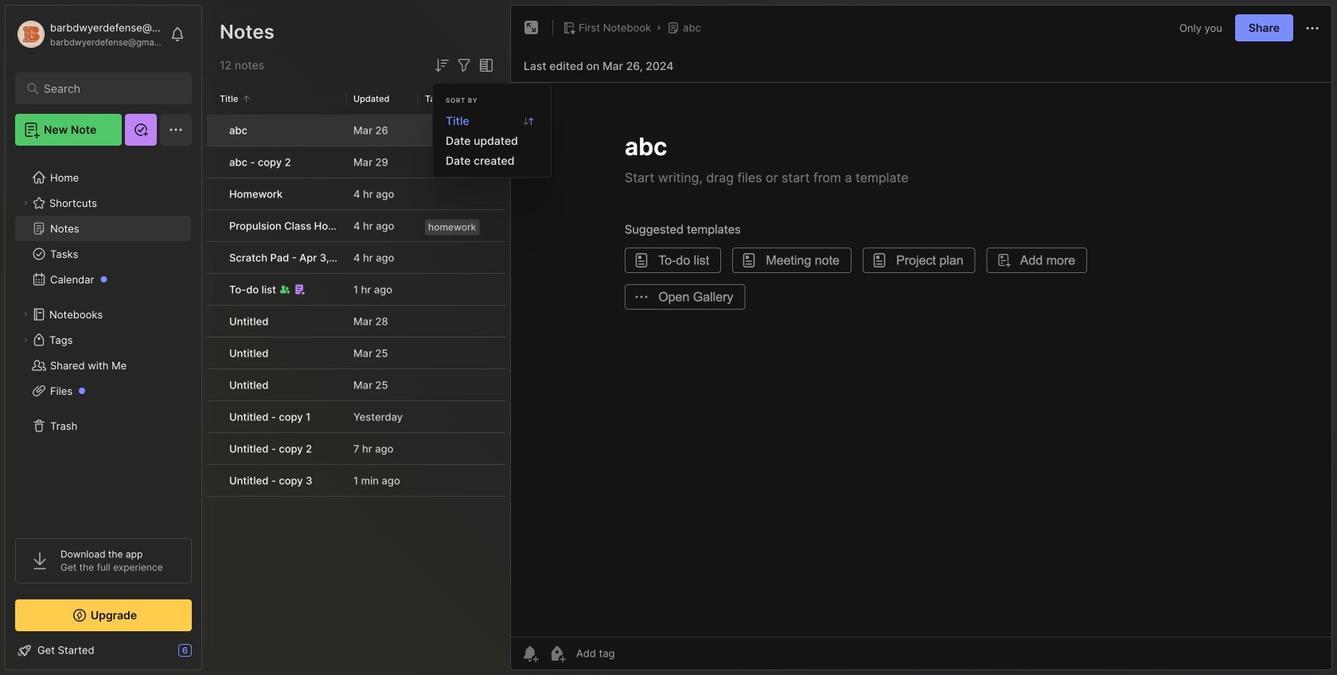 Task type: locate. For each thing, give the bounding box(es) containing it.
8 cell from the top
[[207, 338, 220, 369]]

dropdown list menu
[[433, 111, 551, 171]]

expand tags image
[[21, 335, 30, 345]]

9 cell from the top
[[207, 370, 220, 401]]

row group
[[207, 115, 506, 498]]

add a reminder image
[[521, 644, 540, 663]]

Help and Learning task checklist field
[[6, 638, 201, 663]]

Add tag field
[[575, 647, 694, 661]]

add tag image
[[548, 644, 567, 663]]

3 cell from the top
[[207, 178, 220, 209]]

1 cell from the top
[[207, 115, 220, 146]]

6 cell from the top
[[207, 274, 220, 305]]

2 cell from the top
[[207, 147, 220, 178]]

5 cell from the top
[[207, 242, 220, 273]]

tree
[[6, 155, 201, 524]]

note window element
[[510, 5, 1333, 675]]

Sort options field
[[432, 56, 452, 75]]

Add filters field
[[455, 56, 474, 75]]

click to collapse image
[[201, 646, 213, 665]]

add filters image
[[455, 56, 474, 75]]

none search field inside main element
[[44, 79, 171, 98]]

expand note image
[[522, 18, 542, 37]]

cell
[[207, 115, 220, 146], [207, 147, 220, 178], [207, 178, 220, 209], [207, 210, 220, 241], [207, 242, 220, 273], [207, 274, 220, 305], [207, 306, 220, 337], [207, 338, 220, 369], [207, 370, 220, 401], [207, 401, 220, 432], [207, 433, 220, 464], [207, 465, 220, 496]]

More actions field
[[1304, 18, 1323, 38]]

Note Editor text field
[[511, 82, 1332, 637]]

None search field
[[44, 79, 171, 98]]



Task type: vqa. For each thing, say whether or not it's contained in the screenshot.
Tree
yes



Task type: describe. For each thing, give the bounding box(es) containing it.
View options field
[[474, 56, 496, 75]]

11 cell from the top
[[207, 433, 220, 464]]

expand notebooks image
[[21, 310, 30, 319]]

Search text field
[[44, 81, 171, 96]]

Account field
[[15, 18, 162, 50]]

main element
[[0, 0, 207, 675]]

12 cell from the top
[[207, 465, 220, 496]]

more actions image
[[1304, 19, 1323, 38]]

7 cell from the top
[[207, 306, 220, 337]]

10 cell from the top
[[207, 401, 220, 432]]

4 cell from the top
[[207, 210, 220, 241]]

tree inside main element
[[6, 155, 201, 524]]



